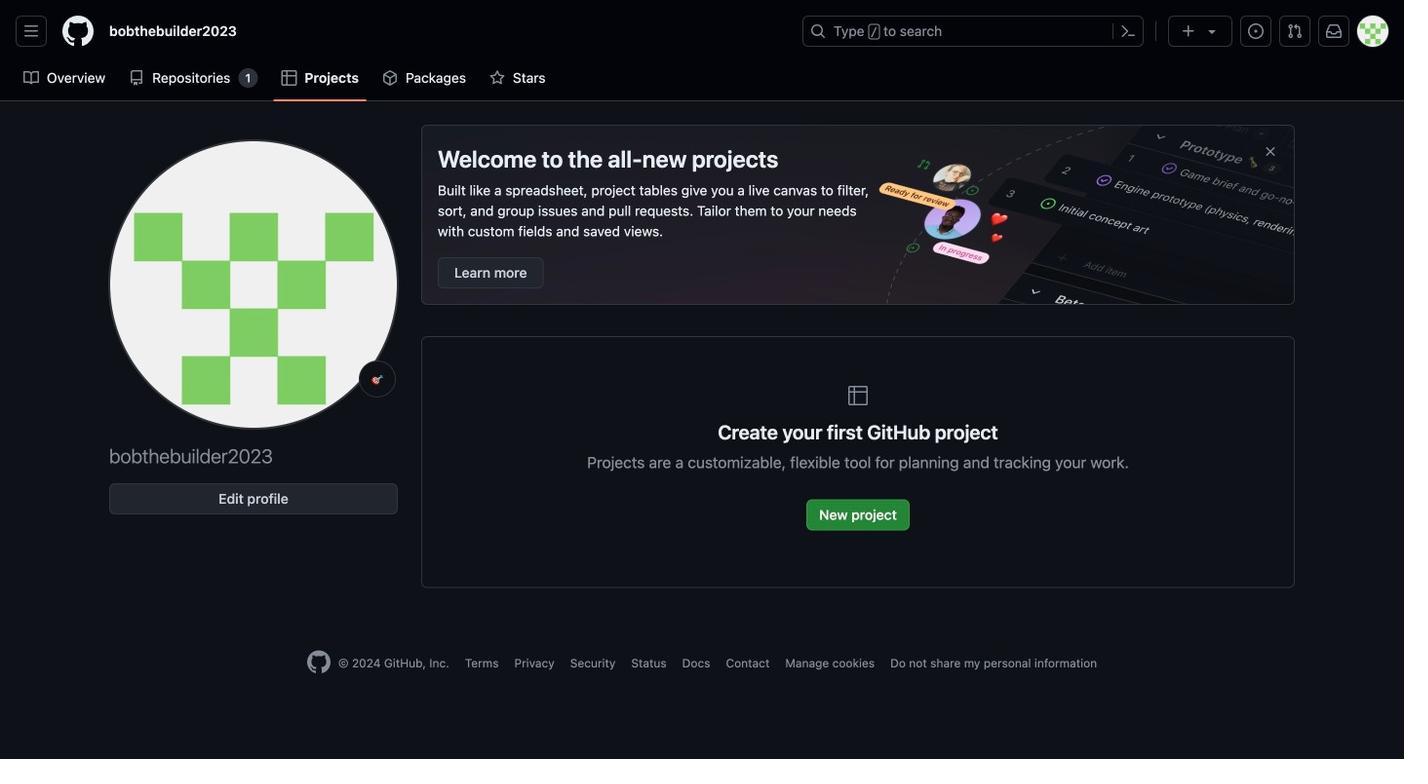 Task type: describe. For each thing, give the bounding box(es) containing it.
0 vertical spatial table image
[[281, 70, 297, 86]]

git pull request image
[[1288, 23, 1303, 39]]

issue opened image
[[1249, 23, 1264, 39]]

package image
[[382, 70, 398, 86]]

homepage image
[[62, 16, 94, 47]]

star image
[[490, 70, 505, 86]]

triangle down image
[[1205, 23, 1220, 39]]

change your avatar image
[[109, 140, 398, 429]]

book image
[[23, 70, 39, 86]]

plus image
[[1181, 23, 1197, 39]]



Task type: vqa. For each thing, say whether or not it's contained in the screenshot.
table image
yes



Task type: locate. For each thing, give the bounding box(es) containing it.
homepage image
[[307, 651, 331, 675]]

table image
[[281, 70, 297, 86], [847, 384, 870, 408]]

command palette image
[[1121, 23, 1137, 39]]

1 horizontal spatial table image
[[847, 384, 870, 408]]

notifications image
[[1327, 23, 1342, 39]]

0 horizontal spatial table image
[[281, 70, 297, 86]]

1 vertical spatial table image
[[847, 384, 870, 408]]

repo image
[[129, 70, 145, 86]]

close image
[[1263, 144, 1279, 160]]



